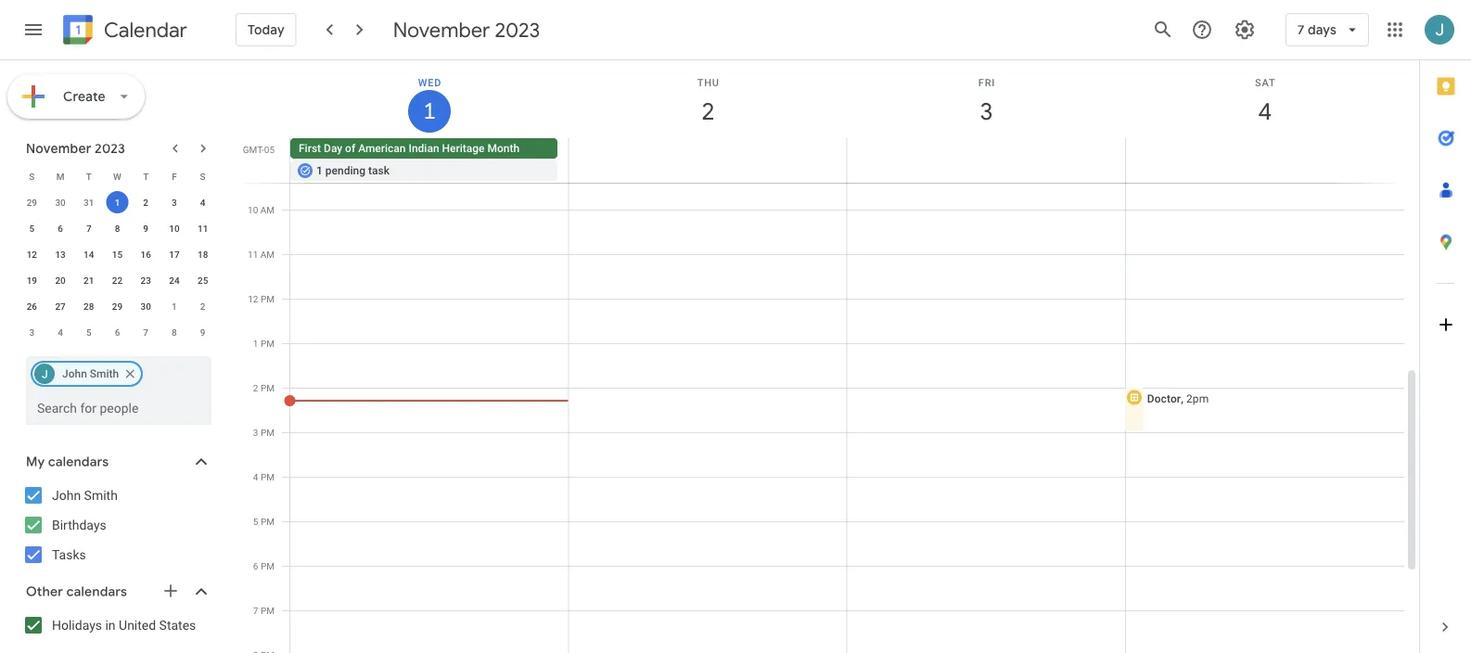 Task type: locate. For each thing, give the bounding box(es) containing it.
3 pm from the top
[[261, 382, 275, 394]]

1 for december 1 element
[[172, 301, 177, 312]]

1 inside "cell"
[[115, 197, 120, 208]]

25
[[198, 275, 208, 286]]

1 inside button
[[316, 164, 323, 177]]

1 horizontal spatial 5
[[86, 327, 92, 338]]

pm up 5 pm
[[261, 471, 275, 483]]

1 vertical spatial 12
[[248, 293, 258, 304]]

november
[[393, 17, 490, 43], [26, 140, 91, 157]]

26 element
[[21, 295, 43, 317]]

calendars up in
[[66, 584, 127, 600]]

settings menu image
[[1234, 19, 1256, 41]]

0 horizontal spatial 30
[[55, 197, 66, 208]]

wed
[[418, 77, 442, 88]]

5 up 12 element
[[29, 223, 35, 234]]

7 pm from the top
[[261, 561, 275, 572]]

2 cell from the left
[[569, 138, 847, 183]]

1 horizontal spatial 10
[[248, 204, 258, 215]]

states
[[159, 618, 196, 633]]

1 down wed
[[422, 97, 435, 126]]

1
[[422, 97, 435, 126], [316, 164, 323, 177], [115, 197, 120, 208], [172, 301, 177, 312], [253, 338, 258, 349]]

0 vertical spatial 6
[[58, 223, 63, 234]]

1 down first
[[316, 164, 323, 177]]

row containing 3
[[18, 319, 217, 345]]

0 vertical spatial 11
[[198, 223, 208, 234]]

grid containing 2
[[238, 60, 1420, 653]]

4 up 11 element
[[200, 197, 206, 208]]

3
[[979, 96, 993, 127], [172, 197, 177, 208], [29, 327, 35, 338], [253, 427, 258, 438]]

7 inside popup button
[[1298, 21, 1305, 38]]

thu
[[698, 77, 720, 88]]

november 2023 up m
[[26, 140, 125, 157]]

my
[[26, 454, 45, 471]]

30 element
[[135, 295, 157, 317]]

s
[[29, 171, 35, 182], [200, 171, 206, 182]]

0 vertical spatial november 2023
[[393, 17, 540, 43]]

1 horizontal spatial 30
[[141, 301, 151, 312]]

1 horizontal spatial 9
[[200, 327, 206, 338]]

0 horizontal spatial 10
[[169, 223, 180, 234]]

0 horizontal spatial 12
[[27, 249, 37, 260]]

pm
[[261, 293, 275, 304], [261, 338, 275, 349], [261, 382, 275, 394], [261, 427, 275, 438], [261, 471, 275, 483], [261, 516, 275, 527], [261, 561, 275, 572], [261, 605, 275, 616]]

0 horizontal spatial 29
[[27, 197, 37, 208]]

12
[[27, 249, 37, 260], [248, 293, 258, 304]]

1, today element
[[106, 191, 129, 213]]

11 inside row group
[[198, 223, 208, 234]]

15 element
[[106, 243, 129, 265]]

10 inside row group
[[169, 223, 180, 234]]

6 down october 30 element
[[58, 223, 63, 234]]

7 for 7 days
[[1298, 21, 1305, 38]]

4 down 27 element
[[58, 327, 63, 338]]

s up october 29 element on the top of page
[[29, 171, 35, 182]]

pm up 4 pm
[[261, 427, 275, 438]]

1 for 1, today element
[[115, 197, 120, 208]]

month
[[488, 142, 520, 155]]

6 down 29 element
[[115, 327, 120, 338]]

1 vertical spatial 11
[[248, 249, 258, 260]]

5 up 6 pm
[[253, 516, 258, 527]]

,
[[1182, 392, 1184, 405]]

7 left days
[[1298, 21, 1305, 38]]

1 t from the left
[[86, 171, 92, 182]]

1 horizontal spatial 29
[[112, 301, 123, 312]]

november up m
[[26, 140, 91, 157]]

create
[[63, 88, 106, 105]]

5 pm from the top
[[261, 471, 275, 483]]

3 up 10 element
[[172, 197, 177, 208]]

8 pm from the top
[[261, 605, 275, 616]]

12 inside row
[[27, 249, 37, 260]]

Search for people text field
[[37, 392, 200, 425]]

4 link
[[1244, 90, 1287, 133]]

november 2023
[[393, 17, 540, 43], [26, 140, 125, 157]]

24 element
[[163, 269, 186, 291]]

6 for 6 pm
[[253, 561, 258, 572]]

10 for 10
[[169, 223, 180, 234]]

24
[[169, 275, 180, 286]]

5 for 5 pm
[[253, 516, 258, 527]]

1 horizontal spatial t
[[143, 171, 149, 182]]

11
[[198, 223, 208, 234], [248, 249, 258, 260]]

calendars up john smith
[[48, 454, 109, 471]]

calendar element
[[59, 11, 187, 52]]

2 down thu
[[701, 96, 714, 127]]

9 up 16 element
[[143, 223, 149, 234]]

1 vertical spatial 6
[[115, 327, 120, 338]]

17
[[169, 249, 180, 260]]

1 vertical spatial 5
[[86, 327, 92, 338]]

0 vertical spatial 12
[[27, 249, 37, 260]]

29 for october 29 element on the top of page
[[27, 197, 37, 208]]

8 up 15 element
[[115, 223, 120, 234]]

0 vertical spatial 5
[[29, 223, 35, 234]]

0 vertical spatial 29
[[27, 197, 37, 208]]

john smith
[[52, 488, 118, 503]]

t up october 31 "element"
[[86, 171, 92, 182]]

row containing 12
[[18, 241, 217, 267]]

fri 3
[[979, 77, 996, 127]]

november 2023 up wed
[[393, 17, 540, 43]]

30
[[55, 197, 66, 208], [141, 301, 151, 312]]

10 up 17
[[169, 223, 180, 234]]

3 pm
[[253, 427, 275, 438]]

7
[[1298, 21, 1305, 38], [86, 223, 92, 234], [143, 327, 149, 338], [253, 605, 258, 616]]

7 days button
[[1286, 7, 1370, 52]]

20 element
[[49, 269, 72, 291]]

12 down 11 am
[[248, 293, 258, 304]]

calendars
[[48, 454, 109, 471], [66, 584, 127, 600]]

29 down 22
[[112, 301, 123, 312]]

29 for 29 element
[[112, 301, 123, 312]]

t left f
[[143, 171, 149, 182]]

5
[[29, 223, 35, 234], [86, 327, 92, 338], [253, 516, 258, 527]]

s right f
[[200, 171, 206, 182]]

pm for 12 pm
[[261, 293, 275, 304]]

1 vertical spatial 9
[[200, 327, 206, 338]]

october 31 element
[[78, 191, 100, 213]]

2 horizontal spatial 6
[[253, 561, 258, 572]]

row group containing 29
[[18, 189, 217, 345]]

4
[[1258, 96, 1271, 127], [200, 197, 206, 208], [58, 327, 63, 338], [253, 471, 258, 483]]

1 vertical spatial november 2023
[[26, 140, 125, 157]]

0 vertical spatial 10
[[248, 204, 258, 215]]

0 horizontal spatial 6
[[58, 223, 63, 234]]

1 vertical spatial am
[[261, 249, 275, 260]]

row
[[282, 138, 1420, 183], [18, 163, 217, 189], [18, 189, 217, 215], [18, 215, 217, 241], [18, 241, 217, 267], [18, 267, 217, 293], [18, 293, 217, 319], [18, 319, 217, 345]]

0 horizontal spatial november 2023
[[26, 140, 125, 157]]

7 down 6 pm
[[253, 605, 258, 616]]

smith
[[84, 488, 118, 503]]

2 t from the left
[[143, 171, 149, 182]]

21
[[84, 275, 94, 286]]

3 cell from the left
[[847, 138, 1126, 183]]

1 vertical spatial november
[[26, 140, 91, 157]]

12 for 12
[[27, 249, 37, 260]]

10 up 11 am
[[248, 204, 258, 215]]

9 down december 2 element at the left
[[200, 327, 206, 338]]

11 am
[[248, 249, 275, 260]]

10 for 10 am
[[248, 204, 258, 215]]

0 vertical spatial 30
[[55, 197, 66, 208]]

0 vertical spatial calendars
[[48, 454, 109, 471]]

pm down 6 pm
[[261, 605, 275, 616]]

10 element
[[163, 217, 186, 239]]

2 pm from the top
[[261, 338, 275, 349]]

6
[[58, 223, 63, 234], [115, 327, 120, 338], [253, 561, 258, 572]]

1 vertical spatial 30
[[141, 301, 151, 312]]

1 horizontal spatial 12
[[248, 293, 258, 304]]

29 left october 30 element
[[27, 197, 37, 208]]

tab list
[[1421, 60, 1472, 601]]

None search field
[[0, 349, 230, 425]]

3 inside fri 3
[[979, 96, 993, 127]]

2 vertical spatial 6
[[253, 561, 258, 572]]

30 down m
[[55, 197, 66, 208]]

cell
[[290, 138, 569, 183], [569, 138, 847, 183], [847, 138, 1126, 183], [1126, 138, 1404, 183]]

november 2023 grid
[[18, 163, 217, 345]]

1 pending task
[[316, 164, 390, 177]]

am for 11 am
[[261, 249, 275, 260]]

0 horizontal spatial s
[[29, 171, 35, 182]]

task
[[368, 164, 390, 177]]

holidays in united states
[[52, 618, 196, 633]]

row containing 26
[[18, 293, 217, 319]]

28 element
[[78, 295, 100, 317]]

0 horizontal spatial 9
[[143, 223, 149, 234]]

4 down sat
[[1258, 96, 1271, 127]]

1 horizontal spatial 6
[[115, 327, 120, 338]]

8
[[115, 223, 120, 234], [172, 327, 177, 338]]

1 horizontal spatial s
[[200, 171, 206, 182]]

29
[[27, 197, 37, 208], [112, 301, 123, 312]]

1 pm
[[253, 338, 275, 349]]

1 cell from the left
[[290, 138, 569, 183]]

calendars inside dropdown button
[[48, 454, 109, 471]]

row containing s
[[18, 163, 217, 189]]

grid
[[238, 60, 1420, 653]]

1 horizontal spatial 11
[[248, 249, 258, 260]]

3 down 26 element
[[29, 327, 35, 338]]

5 inside grid
[[253, 516, 258, 527]]

pm up 3 pm on the bottom of the page
[[261, 382, 275, 394]]

0 horizontal spatial november
[[26, 140, 91, 157]]

am up 11 am
[[261, 204, 275, 215]]

0 horizontal spatial 11
[[198, 223, 208, 234]]

day
[[324, 142, 343, 155]]

11 down 10 am
[[248, 249, 258, 260]]

6 for december 6 element
[[115, 327, 120, 338]]

november up wed
[[393, 17, 490, 43]]

2
[[701, 96, 714, 127], [143, 197, 149, 208], [200, 301, 206, 312], [253, 382, 258, 394]]

1 down w
[[115, 197, 120, 208]]

1 vertical spatial 10
[[169, 223, 180, 234]]

row containing first day of american indian heritage month
[[282, 138, 1420, 183]]

10
[[248, 204, 258, 215], [169, 223, 180, 234]]

tasks
[[52, 547, 86, 562]]

7 for 7 pm
[[253, 605, 258, 616]]

9
[[143, 223, 149, 234], [200, 327, 206, 338]]

4 up 5 pm
[[253, 471, 258, 483]]

5 down the 28 element
[[86, 327, 92, 338]]

1 am from the top
[[261, 204, 275, 215]]

6 inside grid
[[253, 561, 258, 572]]

1 down 12 pm
[[253, 338, 258, 349]]

pm for 3 pm
[[261, 427, 275, 438]]

t
[[86, 171, 92, 182], [143, 171, 149, 182]]

0 vertical spatial november
[[393, 17, 490, 43]]

2023
[[495, 17, 540, 43], [95, 140, 125, 157]]

4 pm from the top
[[261, 427, 275, 438]]

1 vertical spatial calendars
[[66, 584, 127, 600]]

my calendars
[[26, 454, 109, 471]]

2 am from the top
[[261, 249, 275, 260]]

calendars inside dropdown button
[[66, 584, 127, 600]]

1 vertical spatial 2023
[[95, 140, 125, 157]]

pm up 2 pm
[[261, 338, 275, 349]]

1 link
[[408, 90, 451, 133]]

10 inside grid
[[248, 204, 258, 215]]

8 down december 1 element
[[172, 327, 177, 338]]

1 vertical spatial 8
[[172, 327, 177, 338]]

1 horizontal spatial november
[[393, 17, 490, 43]]

6 down 5 pm
[[253, 561, 258, 572]]

indian
[[409, 142, 440, 155]]

2 vertical spatial 5
[[253, 516, 258, 527]]

1 horizontal spatial 2023
[[495, 17, 540, 43]]

october 29 element
[[21, 191, 43, 213]]

3 down fri
[[979, 96, 993, 127]]

1 vertical spatial 29
[[112, 301, 123, 312]]

pm up 1 pm at bottom
[[261, 293, 275, 304]]

am up 12 pm
[[261, 249, 275, 260]]

1 down 24 element
[[172, 301, 177, 312]]

2 right 1 "cell"
[[143, 197, 149, 208]]

11 for 11
[[198, 223, 208, 234]]

5 for december 5 element
[[86, 327, 92, 338]]

7 down 30 element
[[143, 327, 149, 338]]

6 pm from the top
[[261, 516, 275, 527]]

12 up 19
[[27, 249, 37, 260]]

0 vertical spatial am
[[261, 204, 275, 215]]

11 element
[[192, 217, 214, 239]]

pm up 6 pm
[[261, 516, 275, 527]]

2 horizontal spatial 5
[[253, 516, 258, 527]]

pm for 4 pm
[[261, 471, 275, 483]]

2 down 25 element
[[200, 301, 206, 312]]

30 down "23"
[[141, 301, 151, 312]]

0 horizontal spatial t
[[86, 171, 92, 182]]

14
[[84, 249, 94, 260]]

0 horizontal spatial 2023
[[95, 140, 125, 157]]

gmt-
[[243, 144, 264, 155]]

add other calendars image
[[161, 582, 180, 600]]

calendars for other calendars
[[66, 584, 127, 600]]

7 up 14 "element"
[[86, 223, 92, 234]]

7 inside grid
[[253, 605, 258, 616]]

26
[[27, 301, 37, 312]]

12 inside grid
[[248, 293, 258, 304]]

2 s from the left
[[200, 171, 206, 182]]

pm down 5 pm
[[261, 561, 275, 572]]

4 inside sat 4
[[1258, 96, 1271, 127]]

december 6 element
[[106, 321, 129, 343]]

pm for 5 pm
[[261, 516, 275, 527]]

5 inside december 5 element
[[86, 327, 92, 338]]

calendar heading
[[100, 17, 187, 43]]

11 up 18
[[198, 223, 208, 234]]

7 days
[[1298, 21, 1337, 38]]

4 cell from the left
[[1126, 138, 1404, 183]]

1 pm from the top
[[261, 293, 275, 304]]

row group
[[18, 189, 217, 345]]

0 vertical spatial 8
[[115, 223, 120, 234]]



Task type: describe. For each thing, give the bounding box(es) containing it.
my calendars button
[[4, 447, 230, 477]]

0 horizontal spatial 5
[[29, 223, 35, 234]]

5 pm
[[253, 516, 275, 527]]

row containing 19
[[18, 267, 217, 293]]

doctor , 2pm
[[1148, 392, 1210, 405]]

f
[[172, 171, 177, 182]]

6 pm
[[253, 561, 275, 572]]

9 inside december 9 element
[[200, 327, 206, 338]]

05
[[264, 144, 275, 155]]

19
[[27, 275, 37, 286]]

7 pm
[[253, 605, 275, 616]]

selected people list box
[[26, 356, 212, 392]]

19 element
[[21, 269, 43, 291]]

1 pending task button
[[290, 161, 558, 181]]

holidays
[[52, 618, 102, 633]]

december 5 element
[[78, 321, 100, 343]]

22
[[112, 275, 123, 286]]

pm for 6 pm
[[261, 561, 275, 572]]

30 for october 30 element
[[55, 197, 66, 208]]

doctor
[[1148, 392, 1182, 405]]

sat
[[1256, 77, 1277, 88]]

john
[[52, 488, 81, 503]]

today button
[[236, 7, 297, 52]]

december 4 element
[[49, 321, 72, 343]]

united
[[119, 618, 156, 633]]

other calendars
[[26, 584, 127, 600]]

3 up 4 pm
[[253, 427, 258, 438]]

18
[[198, 249, 208, 260]]

in
[[105, 618, 116, 633]]

december 3 element
[[21, 321, 43, 343]]

23
[[141, 275, 151, 286]]

2 link
[[687, 90, 730, 133]]

my calendars list
[[4, 481, 230, 570]]

first
[[299, 142, 321, 155]]

pm for 7 pm
[[261, 605, 275, 616]]

calendars for my calendars
[[48, 454, 109, 471]]

pm for 2 pm
[[261, 382, 275, 394]]

14 element
[[78, 243, 100, 265]]

0 vertical spatial 9
[[143, 223, 149, 234]]

22 element
[[106, 269, 129, 291]]

31
[[84, 197, 94, 208]]

of
[[345, 142, 356, 155]]

support image
[[1191, 19, 1214, 41]]

13
[[55, 249, 66, 260]]

m
[[56, 171, 64, 182]]

20
[[55, 275, 66, 286]]

sat 4
[[1256, 77, 1277, 127]]

calendar
[[104, 17, 187, 43]]

december 9 element
[[192, 321, 214, 343]]

12 element
[[21, 243, 43, 265]]

pm for 1 pm
[[261, 338, 275, 349]]

december 2 element
[[192, 295, 214, 317]]

10 am
[[248, 204, 275, 215]]

1 inside the wed 1
[[422, 97, 435, 126]]

4 pm
[[253, 471, 275, 483]]

heritage
[[442, 142, 485, 155]]

23 element
[[135, 269, 157, 291]]

15
[[112, 249, 123, 260]]

12 for 12 pm
[[248, 293, 258, 304]]

1 horizontal spatial 8
[[172, 327, 177, 338]]

row containing 29
[[18, 189, 217, 215]]

row containing 5
[[18, 215, 217, 241]]

create button
[[7, 74, 145, 119]]

cell containing first day of american indian heritage month
[[290, 138, 569, 183]]

row inside grid
[[282, 138, 1420, 183]]

12 pm
[[248, 293, 275, 304]]

1 s from the left
[[29, 171, 35, 182]]

december 7 element
[[135, 321, 157, 343]]

wed 1
[[418, 77, 442, 126]]

1 for 1 pending task
[[316, 164, 323, 177]]

3 inside the december 3 element
[[29, 327, 35, 338]]

7 for december 7 element
[[143, 327, 149, 338]]

1 horizontal spatial november 2023
[[393, 17, 540, 43]]

gmt-05
[[243, 144, 275, 155]]

main drawer image
[[22, 19, 45, 41]]

29 element
[[106, 295, 129, 317]]

16
[[141, 249, 151, 260]]

2 pm
[[253, 382, 275, 394]]

am for 10 am
[[261, 204, 275, 215]]

2pm
[[1187, 392, 1210, 405]]

0 vertical spatial 2023
[[495, 17, 540, 43]]

18 element
[[192, 243, 214, 265]]

american
[[358, 142, 406, 155]]

december 8 element
[[163, 321, 186, 343]]

today
[[248, 21, 285, 38]]

13 element
[[49, 243, 72, 265]]

pending
[[326, 164, 366, 177]]

17 element
[[163, 243, 186, 265]]

30 for 30 element
[[141, 301, 151, 312]]

1 cell
[[103, 189, 132, 215]]

27 element
[[49, 295, 72, 317]]

11 for 11 am
[[248, 249, 258, 260]]

first day of american indian heritage month button
[[290, 138, 558, 159]]

fri
[[979, 77, 996, 88]]

days
[[1309, 21, 1337, 38]]

27
[[55, 301, 66, 312]]

0 horizontal spatial 8
[[115, 223, 120, 234]]

2 inside thu 2
[[701, 96, 714, 127]]

birthdays
[[52, 517, 106, 533]]

2 up 3 pm on the bottom of the page
[[253, 382, 258, 394]]

december 1 element
[[163, 295, 186, 317]]

25 element
[[192, 269, 214, 291]]

1 for 1 pm
[[253, 338, 258, 349]]

21 element
[[78, 269, 100, 291]]

28
[[84, 301, 94, 312]]

w
[[113, 171, 121, 182]]

thu 2
[[698, 77, 720, 127]]

first day of american indian heritage month
[[299, 142, 520, 155]]

other
[[26, 584, 63, 600]]

october 30 element
[[49, 191, 72, 213]]

other calendars button
[[4, 577, 230, 607]]

16 element
[[135, 243, 157, 265]]

john smith, selected option
[[31, 359, 143, 389]]

3 link
[[966, 90, 1008, 133]]



Task type: vqa. For each thing, say whether or not it's contained in the screenshot.


